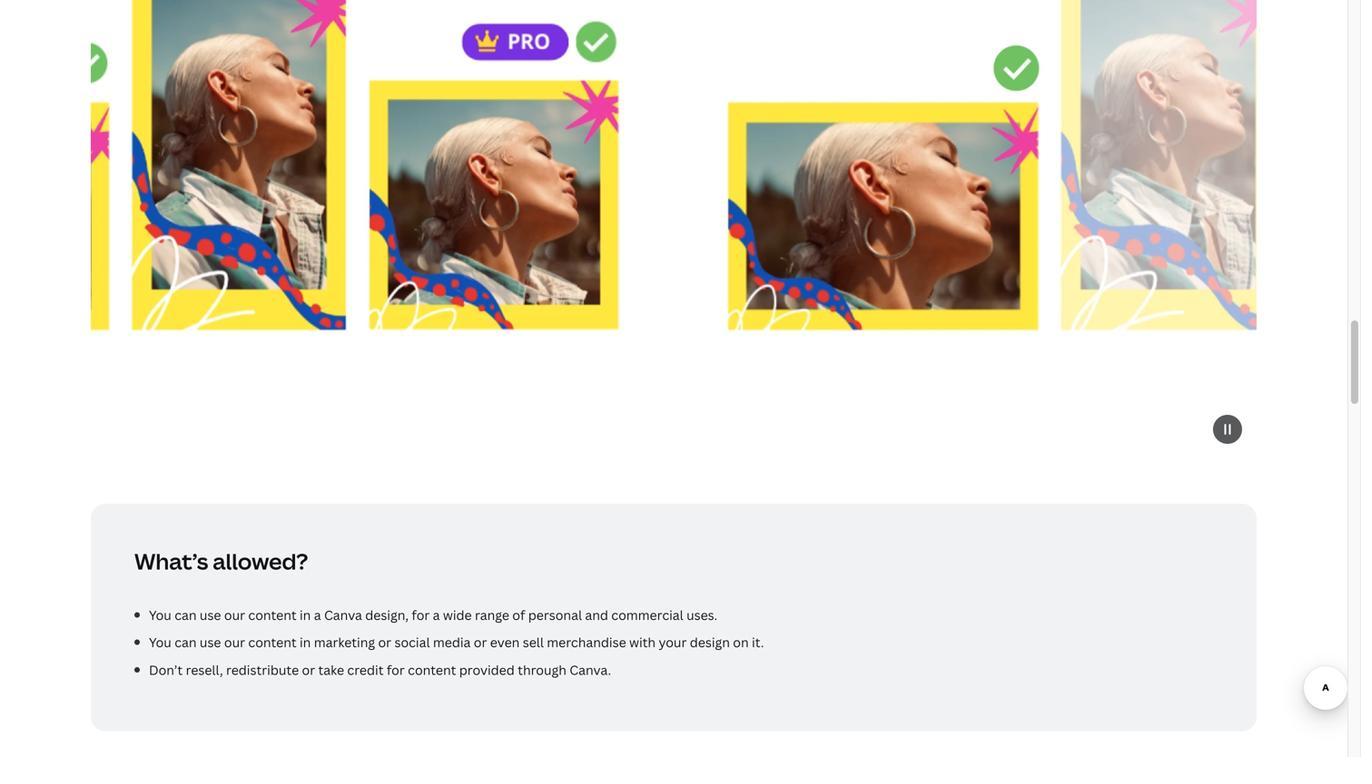 Task type: locate. For each thing, give the bounding box(es) containing it.
provided
[[459, 662, 515, 679]]

and
[[585, 606, 608, 624]]

2 horizontal spatial or
[[474, 634, 487, 651]]

in
[[300, 606, 311, 624], [300, 634, 311, 651]]

you for you can use our content in a canva design, for a wide range of personal and commercial uses.
[[149, 606, 171, 624]]

in left canva
[[300, 606, 311, 624]]

content down allowed?
[[248, 606, 297, 624]]

1 in from the top
[[300, 606, 311, 624]]

1 vertical spatial can
[[175, 634, 197, 651]]

use
[[200, 606, 221, 624], [200, 634, 221, 651]]

use up 'resell,'
[[200, 634, 221, 651]]

can down "what's"
[[175, 606, 197, 624]]

2 in from the top
[[300, 634, 311, 651]]

1 our from the top
[[224, 606, 245, 624]]

1 vertical spatial for
[[387, 662, 405, 679]]

you up don't
[[149, 634, 171, 651]]

your
[[659, 634, 687, 651]]

2 use from the top
[[200, 634, 221, 651]]

our for a
[[224, 606, 245, 624]]

sell
[[523, 634, 544, 651]]

1 you from the top
[[149, 606, 171, 624]]

or left take
[[302, 662, 315, 679]]

a
[[314, 606, 321, 624], [433, 606, 440, 624]]

marketing
[[314, 634, 375, 651]]

social
[[395, 634, 430, 651]]

range
[[475, 606, 509, 624]]

0 vertical spatial our
[[224, 606, 245, 624]]

2 our from the top
[[224, 634, 245, 651]]

a left "wide"
[[433, 606, 440, 624]]

a left canva
[[314, 606, 321, 624]]

1 horizontal spatial a
[[433, 606, 440, 624]]

content up the redistribute
[[248, 634, 297, 651]]

0 vertical spatial use
[[200, 606, 221, 624]]

1 a from the left
[[314, 606, 321, 624]]

don't
[[149, 662, 183, 679]]

1 use from the top
[[200, 606, 221, 624]]

you down "what's"
[[149, 606, 171, 624]]

our
[[224, 606, 245, 624], [224, 634, 245, 651]]

with
[[629, 634, 656, 651]]

content down the social
[[408, 662, 456, 679]]

0 vertical spatial content
[[248, 606, 297, 624]]

content for marketing
[[248, 634, 297, 651]]

can up 'resell,'
[[175, 634, 197, 651]]

personal
[[528, 606, 582, 624]]

content for a
[[248, 606, 297, 624]]

merchandise
[[547, 634, 626, 651]]

1 horizontal spatial for
[[412, 606, 430, 624]]

for right credit
[[387, 662, 405, 679]]

1 vertical spatial our
[[224, 634, 245, 651]]

1 vertical spatial use
[[200, 634, 221, 651]]

use for you can use our content in marketing or social media or even sell merchandise with your design on it.
[[200, 634, 221, 651]]

1 vertical spatial you
[[149, 634, 171, 651]]

2 can from the top
[[175, 634, 197, 651]]

1 vertical spatial content
[[248, 634, 297, 651]]

or left even
[[474, 634, 487, 651]]

use down what's allowed?
[[200, 606, 221, 624]]

in for a
[[300, 606, 311, 624]]

can for you can use our content in a canva design, for a wide range of personal and commercial uses.
[[175, 606, 197, 624]]

can for you can use our content in marketing or social media or even sell merchandise with your design on it.
[[175, 634, 197, 651]]

even
[[490, 634, 520, 651]]

for up the social
[[412, 606, 430, 624]]

content
[[248, 606, 297, 624], [248, 634, 297, 651], [408, 662, 456, 679]]

on
[[733, 634, 749, 651]]

for
[[412, 606, 430, 624], [387, 662, 405, 679]]

1 vertical spatial in
[[300, 634, 311, 651]]

1 can from the top
[[175, 606, 197, 624]]

our down what's allowed?
[[224, 606, 245, 624]]

you can use our content in marketing or social media or even sell merchandise with your design on it.
[[149, 634, 764, 651]]

you can use our content in a canva design, for a wide range of personal and commercial uses.
[[149, 606, 717, 624]]

our up the redistribute
[[224, 634, 245, 651]]

1 horizontal spatial or
[[378, 634, 391, 651]]

or left the social
[[378, 634, 391, 651]]

0 vertical spatial can
[[175, 606, 197, 624]]

0 vertical spatial you
[[149, 606, 171, 624]]

credit
[[347, 662, 384, 679]]

0 horizontal spatial a
[[314, 606, 321, 624]]

0 vertical spatial in
[[300, 606, 311, 624]]

you
[[149, 606, 171, 624], [149, 634, 171, 651]]

in left marketing
[[300, 634, 311, 651]]

can
[[175, 606, 197, 624], [175, 634, 197, 651]]

through
[[518, 662, 567, 679]]

or
[[378, 634, 391, 651], [474, 634, 487, 651], [302, 662, 315, 679]]

2 you from the top
[[149, 634, 171, 651]]



Task type: describe. For each thing, give the bounding box(es) containing it.
redistribute
[[226, 662, 299, 679]]

it.
[[752, 634, 764, 651]]

canva.
[[570, 662, 611, 679]]

canva
[[324, 606, 362, 624]]

our for marketing
[[224, 634, 245, 651]]

design,
[[365, 606, 409, 624]]

what's
[[134, 547, 208, 576]]

of
[[512, 606, 525, 624]]

design
[[690, 634, 730, 651]]

resell,
[[186, 662, 223, 679]]

2 a from the left
[[433, 606, 440, 624]]

0 vertical spatial for
[[412, 606, 430, 624]]

uses.
[[687, 606, 717, 624]]

take
[[318, 662, 344, 679]]

2 vertical spatial content
[[408, 662, 456, 679]]

use for you can use our content in a canva design, for a wide range of personal and commercial uses.
[[200, 606, 221, 624]]

you for you can use our content in marketing or social media or even sell merchandise with your design on it.
[[149, 634, 171, 651]]

in for marketing
[[300, 634, 311, 651]]

0 horizontal spatial or
[[302, 662, 315, 679]]

wide
[[443, 606, 472, 624]]

0 horizontal spatial for
[[387, 662, 405, 679]]

media
[[433, 634, 471, 651]]

commercial
[[611, 606, 683, 624]]

don't resell, redistribute or take credit for content provided through canva.
[[149, 662, 611, 679]]

allowed?
[[213, 547, 308, 576]]

what's allowed?
[[134, 547, 308, 576]]



Task type: vqa. For each thing, say whether or not it's contained in the screenshot.
'through'
yes



